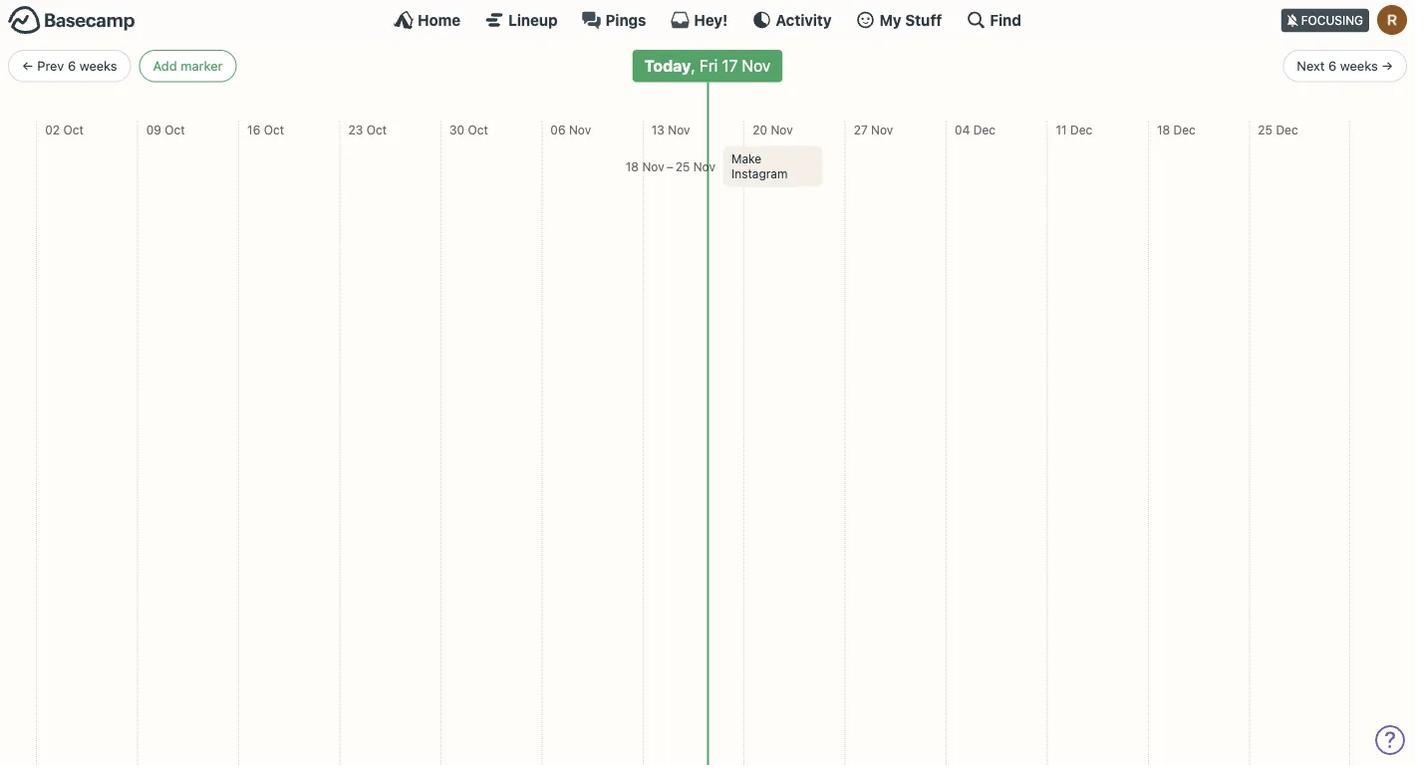 Task type: describe. For each thing, give the bounding box(es) containing it.
16
[[247, 123, 260, 137]]

1 horizontal spatial 25
[[1258, 123, 1273, 137]]

make
[[731, 152, 762, 166]]

11 dec
[[1056, 123, 1093, 137]]

18 nov – 25 nov
[[626, 159, 716, 173]]

20 nov
[[753, 123, 793, 137]]

09 oct
[[146, 123, 185, 137]]

dec for 25 dec
[[1276, 123, 1298, 137]]

next
[[1297, 58, 1325, 73]]

make instagram link
[[724, 146, 823, 187]]

dec for 04 dec
[[973, 123, 996, 137]]

ruby image
[[1377, 5, 1407, 35]]

make instagram
[[731, 152, 788, 180]]

oct for 02 oct
[[63, 123, 84, 137]]

oct for 09 oct
[[165, 123, 185, 137]]

oct for 16 oct
[[264, 123, 284, 137]]

18 for 18 dec
[[1157, 123, 1170, 137]]

oct for 30 oct
[[468, 123, 488, 137]]

pings
[[606, 11, 646, 28]]

find button
[[966, 10, 1021, 30]]

lineup link
[[485, 10, 558, 30]]

0 horizontal spatial 25
[[675, 159, 690, 173]]

1 6 from the left
[[68, 58, 76, 73]]

13
[[652, 123, 665, 137]]

my
[[880, 11, 902, 28]]

30 oct
[[449, 123, 488, 137]]

13 nov
[[652, 123, 690, 137]]

home
[[418, 11, 461, 28]]

focusing
[[1301, 13, 1363, 27]]

prev
[[37, 58, 64, 73]]

marker
[[181, 58, 223, 73]]

06
[[550, 123, 566, 137]]

next 6 weeks →
[[1297, 58, 1393, 73]]

find
[[990, 11, 1021, 28]]

23
[[348, 123, 363, 137]]

activity
[[776, 11, 832, 28]]

27
[[854, 123, 868, 137]]

switch accounts image
[[8, 5, 136, 36]]

→
[[1382, 58, 1393, 73]]



Task type: vqa. For each thing, say whether or not it's contained in the screenshot.
new
no



Task type: locate. For each thing, give the bounding box(es) containing it.
oct for 23 oct
[[366, 123, 387, 137]]

4 dec from the left
[[1276, 123, 1298, 137]]

oct
[[63, 123, 84, 137], [165, 123, 185, 137], [264, 123, 284, 137], [366, 123, 387, 137], [468, 123, 488, 137]]

2 weeks from the left
[[1340, 58, 1378, 73]]

my stuff
[[880, 11, 942, 28]]

nov right –
[[693, 159, 716, 173]]

← prev 6 weeks
[[22, 58, 117, 73]]

2 dec from the left
[[1070, 123, 1093, 137]]

3 dec from the left
[[1174, 123, 1196, 137]]

nov right 06
[[569, 123, 591, 137]]

nov right 20
[[771, 123, 793, 137]]

hey! button
[[670, 10, 728, 30]]

20
[[753, 123, 767, 137]]

06 nov
[[550, 123, 591, 137]]

2 6 from the left
[[1328, 58, 1337, 73]]

hey!
[[694, 11, 728, 28]]

09
[[146, 123, 161, 137]]

18 for 18 nov – 25 nov
[[626, 159, 639, 173]]

30
[[449, 123, 464, 137]]

nov for 13
[[668, 123, 690, 137]]

dec right "04"
[[973, 123, 996, 137]]

weeks left →
[[1340, 58, 1378, 73]]

1 horizontal spatial weeks
[[1340, 58, 1378, 73]]

stuff
[[905, 11, 942, 28]]

dec for 11 dec
[[1070, 123, 1093, 137]]

oct right 16
[[264, 123, 284, 137]]

today
[[645, 56, 691, 75]]

5 oct from the left
[[468, 123, 488, 137]]

home link
[[394, 10, 461, 30]]

weeks right prev
[[79, 58, 117, 73]]

18 left –
[[626, 159, 639, 173]]

1 dec from the left
[[973, 123, 996, 137]]

instagram
[[731, 166, 788, 180]]

0 vertical spatial 25
[[1258, 123, 1273, 137]]

dec left 25 dec
[[1174, 123, 1196, 137]]

my stuff button
[[856, 10, 942, 30]]

nov for 06
[[569, 123, 591, 137]]

nov for 18
[[642, 159, 664, 173]]

nov
[[569, 123, 591, 137], [668, 123, 690, 137], [771, 123, 793, 137], [871, 123, 893, 137], [642, 159, 664, 173], [693, 159, 716, 173]]

oct right 02
[[63, 123, 84, 137]]

1 horizontal spatial 18
[[1157, 123, 1170, 137]]

–
[[666, 159, 673, 173]]

pings button
[[582, 10, 646, 30]]

oct right 30
[[468, 123, 488, 137]]

25
[[1258, 123, 1273, 137], [675, 159, 690, 173]]

add
[[153, 58, 177, 73]]

nov for 27
[[871, 123, 893, 137]]

3 oct from the left
[[264, 123, 284, 137]]

add marker link
[[139, 50, 237, 82]]

nov left –
[[642, 159, 664, 173]]

27 nov
[[854, 123, 893, 137]]

weeks
[[79, 58, 117, 73], [1340, 58, 1378, 73]]

2 oct from the left
[[165, 123, 185, 137]]

25 right the "18 dec"
[[1258, 123, 1273, 137]]

dec for 18 dec
[[1174, 123, 1196, 137]]

oct right 09
[[165, 123, 185, 137]]

0 horizontal spatial 18
[[626, 159, 639, 173]]

1 vertical spatial 18
[[626, 159, 639, 173]]

dec down next
[[1276, 123, 1298, 137]]

1 oct from the left
[[63, 123, 84, 137]]

lineup
[[508, 11, 558, 28]]

dec
[[973, 123, 996, 137], [1070, 123, 1093, 137], [1174, 123, 1196, 137], [1276, 123, 1298, 137]]

1 horizontal spatial 6
[[1328, 58, 1337, 73]]

focusing button
[[1281, 0, 1415, 39]]

25 right –
[[675, 159, 690, 173]]

6 right prev
[[68, 58, 76, 73]]

6 right next
[[1328, 58, 1337, 73]]

main element
[[0, 0, 1415, 39]]

←
[[22, 58, 34, 73]]

02 oct
[[45, 123, 84, 137]]

dec right 11
[[1070, 123, 1093, 137]]

nov for 20
[[771, 123, 793, 137]]

4 oct from the left
[[366, 123, 387, 137]]

6
[[68, 58, 76, 73], [1328, 58, 1337, 73]]

nov right 13
[[668, 123, 690, 137]]

1 vertical spatial 25
[[675, 159, 690, 173]]

oct right 23
[[366, 123, 387, 137]]

02
[[45, 123, 60, 137]]

11
[[1056, 123, 1067, 137]]

activity link
[[752, 10, 832, 30]]

18
[[1157, 123, 1170, 137], [626, 159, 639, 173]]

23 oct
[[348, 123, 387, 137]]

04
[[955, 123, 970, 137]]

1 weeks from the left
[[79, 58, 117, 73]]

18 right 11 dec
[[1157, 123, 1170, 137]]

25 dec
[[1258, 123, 1298, 137]]

16 oct
[[247, 123, 284, 137]]

0 horizontal spatial weeks
[[79, 58, 117, 73]]

18 dec
[[1157, 123, 1196, 137]]

0 horizontal spatial 6
[[68, 58, 76, 73]]

add marker
[[153, 58, 223, 73]]

04 dec
[[955, 123, 996, 137]]

0 vertical spatial 18
[[1157, 123, 1170, 137]]

nov right 27 on the top of page
[[871, 123, 893, 137]]



